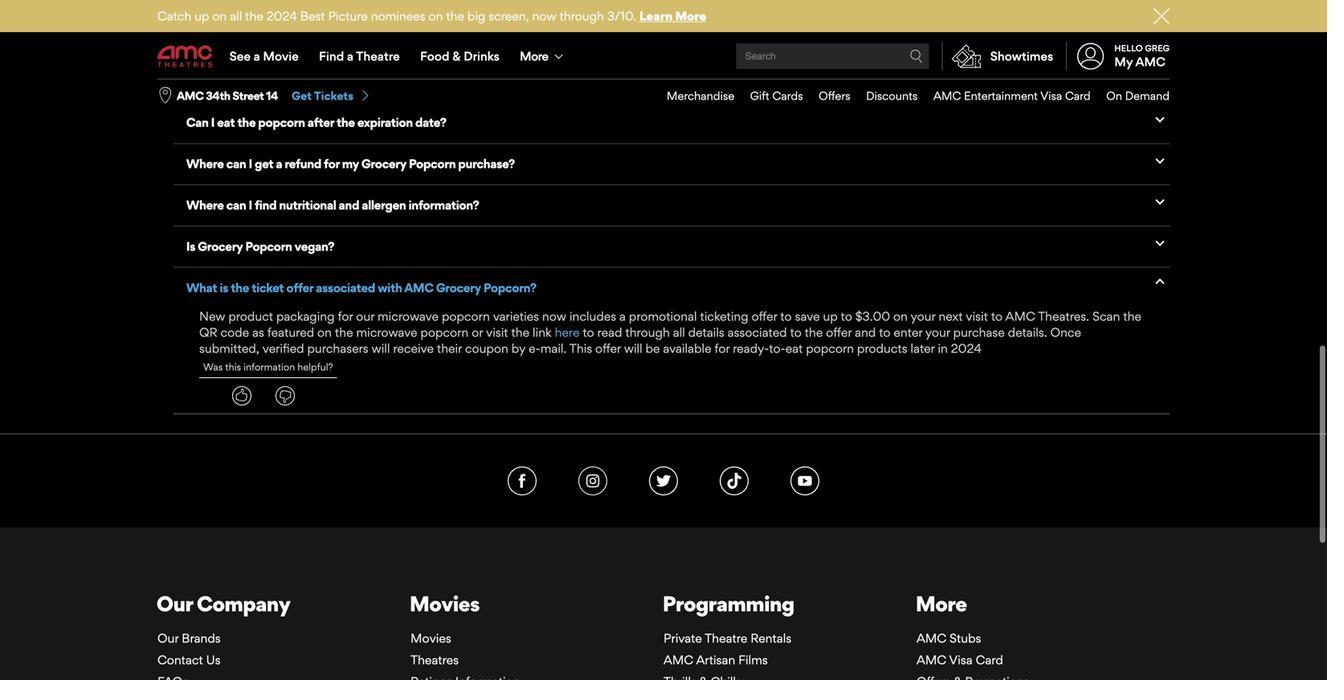 Task type: describe. For each thing, give the bounding box(es) containing it.
here link
[[555, 325, 580, 340]]

discounts link
[[851, 80, 918, 112]]

brands
[[182, 631, 221, 646]]

amc entertainment visa card
[[934, 89, 1091, 103]]

how
[[186, 74, 212, 88]]

us
[[206, 653, 221, 668]]

details
[[688, 325, 725, 340]]

long
[[215, 74, 239, 88]]

eat inside to read through all details associated to the offer and to enter your purchase details. once submitted, verified purchasers will receive their coupon by e-mail. this offer will be available for ready-to-eat popcorn products later in 2024
[[786, 341, 803, 356]]

the down street
[[237, 115, 256, 130]]

cookie consent banner dialog
[[0, 637, 1327, 681]]

retail
[[620, 32, 649, 47]]

$3.00
[[856, 309, 890, 324]]

menu containing merchandise
[[651, 80, 1170, 112]]

new
[[199, 309, 225, 324]]

private theatre rentals amc artisan films
[[664, 631, 792, 668]]

0 horizontal spatial and
[[339, 198, 359, 213]]

contact us link
[[157, 653, 221, 668]]

locations
[[522, 32, 572, 47]]

submit search icon image
[[910, 50, 923, 63]]

amc stubs amc visa card
[[917, 631, 1003, 668]]

verified
[[263, 341, 304, 356]]

on
[[1107, 89, 1123, 103]]

private theatre rentals link
[[664, 631, 792, 646]]

are there plans to expand grocery popcorn to more walmart locations or other retail stores?
[[186, 32, 691, 47]]

go to my account page element
[[1067, 34, 1170, 79]]

popcorn up ticket
[[245, 239, 292, 254]]

street
[[232, 89, 264, 103]]

drinks
[[464, 49, 500, 63]]

my
[[342, 156, 359, 171]]

card inside the amc stubs amc visa card
[[976, 653, 1003, 668]]

stubs
[[950, 631, 981, 646]]

as
[[252, 325, 264, 340]]

popcorn down date?
[[409, 156, 456, 171]]

for left my
[[324, 156, 340, 171]]

grocery left popcorn?
[[436, 280, 481, 295]]

user profile image
[[1068, 43, 1114, 70]]

a inside new product packaging for our microwave popcorn varieties now includes a promotional ticketing offer to save up to $3.00 on your next visit to amc theatres. scan the qr code as featured on the microwave popcorn or visit the link
[[620, 309, 626, 324]]

your inside to read through all details associated to the offer and to enter your purchase details. once submitted, verified purchasers will receive their coupon by e-mail. this offer will be available for ready-to-eat popcorn products later in 2024
[[926, 325, 950, 340]]

with
[[378, 280, 402, 295]]

new product packaging for our microwave popcorn varieties now includes a promotional ticketing offer to save up to $3.00 on your next visit to amc theatres. scan the qr code as featured on the microwave popcorn or visit the link
[[199, 309, 1142, 340]]

by
[[512, 341, 526, 356]]

0 vertical spatial through
[[560, 8, 604, 23]]

qr
[[199, 325, 217, 340]]

rte
[[273, 74, 295, 88]]

0 horizontal spatial eat
[[217, 115, 235, 130]]

to left "$3.00"
[[841, 309, 853, 324]]

can
[[186, 115, 209, 130]]

a right find
[[347, 49, 354, 63]]

merchandise link
[[651, 80, 735, 112]]

on up the there
[[212, 8, 227, 23]]

1 vertical spatial is
[[220, 280, 228, 295]]

for inside new product packaging for our microwave popcorn varieties now includes a promotional ticketing offer to save up to $3.00 on your next visit to amc theatres. scan the qr code as featured on the microwave popcorn or visit the link
[[338, 309, 353, 324]]

later
[[911, 341, 935, 356]]

or inside new product packaging for our microwave popcorn varieties now includes a promotional ticketing offer to save up to $3.00 on your next visit to amc theatres. scan the qr code as featured on the microwave popcorn or visit the link
[[472, 325, 483, 340]]

0 horizontal spatial up
[[195, 8, 209, 23]]

helpful?
[[298, 361, 333, 373]]

offer left "enter"
[[826, 325, 852, 340]]

here
[[555, 325, 580, 340]]

i for get
[[249, 156, 252, 171]]

our brands contact us
[[157, 631, 221, 668]]

showtimes
[[991, 49, 1054, 63]]

company
[[197, 592, 290, 617]]

ready-
[[733, 341, 769, 356]]

artisan
[[696, 653, 736, 668]]

all for the
[[230, 8, 242, 23]]

varieties
[[493, 309, 539, 324]]

0 vertical spatial card
[[1065, 89, 1091, 103]]

offers
[[819, 89, 851, 103]]

movies link
[[411, 631, 451, 646]]

amc inside private theatre rentals amc artisan films
[[664, 653, 694, 668]]

includes
[[570, 309, 616, 324]]

see a movie link
[[219, 34, 309, 79]]

on up "enter"
[[894, 309, 908, 324]]

to down includes
[[583, 325, 594, 340]]

showtimes link
[[942, 42, 1054, 71]]

cards
[[773, 89, 803, 103]]

movies theatres
[[411, 631, 459, 668]]

where can i get a refund for my grocery popcorn purchase?
[[186, 156, 515, 171]]

is
[[186, 239, 195, 254]]

the left ticket
[[231, 280, 249, 295]]

on up are there plans to expand grocery popcorn to more walmart locations or other retail stores?
[[429, 8, 443, 23]]

our
[[356, 309, 375, 324]]

popcorn up get tickets
[[298, 74, 345, 88]]

amc stubs link
[[917, 631, 981, 646]]

there
[[208, 32, 238, 47]]

showtimes image
[[943, 42, 991, 71]]

catch up on all the 2024 best picture nominees on the big screen, now through 3/10. learn more
[[157, 8, 707, 23]]

be
[[646, 341, 660, 356]]

search the AMC website text field
[[743, 50, 910, 62]]

1 horizontal spatial more
[[675, 8, 707, 23]]

associated for offer
[[316, 280, 375, 295]]

products
[[857, 341, 908, 356]]

movie
[[263, 49, 299, 63]]

popcorn?
[[484, 280, 536, 295]]

best
[[300, 8, 325, 23]]

on demand
[[1107, 89, 1170, 103]]

enter
[[894, 325, 923, 340]]

grocery up find a theatre in the left of the page
[[329, 32, 374, 47]]

information
[[244, 361, 295, 373]]

movies for movies
[[410, 592, 480, 617]]

grocery right is in the left top of the page
[[198, 239, 243, 254]]

more
[[440, 32, 469, 47]]

where for where can i find nutritional and allergen information?
[[186, 198, 224, 213]]

amc left stubs
[[917, 631, 947, 646]]

receive
[[393, 341, 434, 356]]

was
[[203, 361, 223, 373]]

link
[[533, 325, 552, 340]]

gift
[[750, 89, 770, 103]]

offers link
[[803, 80, 851, 112]]

amc inside new product packaging for our microwave popcorn varieties now includes a promotional ticketing offer to save up to $3.00 on your next visit to amc theatres. scan the qr code as featured on the microwave popcorn or visit the link
[[1006, 309, 1036, 324]]

offer down read
[[595, 341, 621, 356]]

the right the scan on the top of the page
[[1124, 309, 1142, 324]]

gift cards link
[[735, 80, 803, 112]]

this
[[570, 341, 592, 356]]

thumbs down rating of 1 image
[[276, 387, 295, 406]]

theatres
[[411, 653, 459, 668]]

featured
[[267, 325, 314, 340]]

0 vertical spatial i
[[211, 115, 215, 130]]

merchandise
[[667, 89, 735, 103]]

the left 'big'
[[446, 8, 464, 23]]

to left save
[[781, 309, 792, 324]]

theatre inside private theatre rentals amc artisan films
[[705, 631, 748, 646]]



Task type: locate. For each thing, give the bounding box(es) containing it.
amc 34th street 14
[[177, 89, 278, 103]]

refund
[[285, 156, 321, 171]]

and inside to read through all details associated to the offer and to enter your purchase details. once submitted, verified purchasers will receive their coupon by e-mail. this offer will be available for ready-to-eat popcorn products later in 2024
[[855, 325, 876, 340]]

on demand link
[[1091, 80, 1170, 112]]

1 vertical spatial up
[[823, 309, 838, 324]]

0 vertical spatial up
[[195, 8, 209, 23]]

more up amc stubs link at the right
[[916, 592, 967, 617]]

will left receive on the bottom left
[[372, 341, 390, 356]]

ticketing
[[700, 309, 749, 324]]

demand
[[1125, 89, 1170, 103]]

to up food
[[426, 32, 438, 47]]

1 vertical spatial can
[[226, 198, 246, 213]]

learn more link
[[640, 8, 707, 23]]

offer up to-
[[752, 309, 777, 324]]

1 horizontal spatial visit
[[966, 309, 988, 324]]

0 vertical spatial our
[[157, 592, 193, 617]]

1 will from the left
[[372, 341, 390, 356]]

promotional
[[629, 309, 697, 324]]

amc down the showtimes image
[[934, 89, 961, 103]]

expand
[[286, 32, 327, 47]]

hello greg my amc
[[1115, 43, 1170, 69]]

microwave down our
[[356, 325, 417, 340]]

1 vertical spatial associated
[[728, 325, 787, 340]]

available
[[663, 341, 712, 356]]

get tickets
[[292, 89, 354, 103]]

movies inside movies theatres
[[411, 631, 451, 646]]

the up purchasers
[[335, 325, 353, 340]]

1 horizontal spatial eat
[[786, 341, 803, 356]]

more down locations
[[520, 49, 548, 63]]

0 vertical spatial your
[[911, 309, 936, 324]]

1 horizontal spatial card
[[1065, 89, 1091, 103]]

0 vertical spatial visit
[[966, 309, 988, 324]]

will left be
[[624, 341, 643, 356]]

tickets
[[314, 89, 354, 103]]

movies up "movies" link
[[410, 592, 480, 617]]

2024 left the best
[[267, 8, 297, 23]]

1 vertical spatial all
[[673, 325, 685, 340]]

code
[[221, 325, 249, 340]]

2024 inside to read through all details associated to the offer and to enter your purchase details. once submitted, verified purchasers will receive their coupon by e-mail. this offer will be available for ready-to-eat popcorn products later in 2024
[[951, 341, 982, 356]]

0 vertical spatial eat
[[217, 115, 235, 130]]

amc down how
[[177, 89, 204, 103]]

0 vertical spatial all
[[230, 8, 242, 23]]

0 vertical spatial theatre
[[356, 49, 400, 63]]

movies
[[410, 592, 480, 617], [411, 631, 451, 646]]

2024 down purchase
[[951, 341, 982, 356]]

theatres link
[[411, 653, 459, 668]]

microwave up receive on the bottom left
[[378, 309, 439, 324]]

1 vertical spatial i
[[249, 156, 252, 171]]

0 horizontal spatial all
[[230, 8, 242, 23]]

1 vertical spatial and
[[855, 325, 876, 340]]

&
[[453, 49, 461, 63]]

to up movie
[[272, 32, 284, 47]]

eat down amc 34th street 14 button
[[217, 115, 235, 130]]

1 vertical spatial eat
[[786, 341, 803, 356]]

visit up coupon
[[486, 325, 508, 340]]

gift cards
[[750, 89, 803, 103]]

all up the there
[[230, 8, 242, 23]]

amc down greg
[[1136, 54, 1166, 69]]

thumbs up rating of 5 image
[[232, 387, 252, 406]]

popcorn inside to read through all details associated to the offer and to enter your purchase details. once submitted, verified purchasers will receive their coupon by e-mail. this offer will be available for ready-to-eat popcorn products later in 2024
[[806, 341, 854, 356]]

our for our company
[[157, 592, 193, 617]]

1 vertical spatial movies
[[411, 631, 451, 646]]

amc right with
[[404, 280, 434, 295]]

more inside "button"
[[520, 49, 548, 63]]

associated for details
[[728, 325, 787, 340]]

amc logo image
[[157, 45, 214, 67], [157, 45, 214, 67]]

to
[[272, 32, 284, 47], [426, 32, 438, 47], [781, 309, 792, 324], [841, 309, 853, 324], [991, 309, 1003, 324], [583, 325, 594, 340], [790, 325, 802, 340], [879, 325, 891, 340]]

the up by
[[511, 325, 530, 340]]

i left find
[[249, 198, 252, 213]]

0 horizontal spatial is
[[220, 280, 228, 295]]

1 horizontal spatial or
[[575, 32, 586, 47]]

for inside to read through all details associated to the offer and to enter your purchase details. once submitted, verified purchasers will receive their coupon by e-mail. this offer will be available for ready-to-eat popcorn products later in 2024
[[715, 341, 730, 356]]

thumbs down rating of 1 element
[[276, 387, 295, 406]]

films
[[739, 653, 768, 668]]

0 vertical spatial or
[[575, 32, 586, 47]]

visa
[[1041, 89, 1062, 103], [949, 653, 973, 668]]

2 horizontal spatial more
[[916, 592, 967, 617]]

purchase?
[[458, 156, 515, 171]]

menu down submit search icon
[[651, 80, 1170, 112]]

can
[[226, 156, 246, 171], [226, 198, 246, 213]]

amc inside hello greg my amc
[[1136, 54, 1166, 69]]

i right "can"
[[211, 115, 215, 130]]

1 horizontal spatial all
[[673, 325, 685, 340]]

0 horizontal spatial will
[[372, 341, 390, 356]]

i for find
[[249, 198, 252, 213]]

0 horizontal spatial visit
[[486, 325, 508, 340]]

1 horizontal spatial through
[[625, 325, 670, 340]]

a up read
[[620, 309, 626, 324]]

where down "can"
[[186, 156, 224, 171]]

2024
[[267, 8, 297, 23], [951, 341, 982, 356]]

now
[[532, 8, 557, 23], [542, 309, 567, 324]]

more
[[675, 8, 707, 23], [520, 49, 548, 63], [916, 592, 967, 617]]

your up in
[[926, 325, 950, 340]]

through up be
[[625, 325, 670, 340]]

amc tiktok image
[[720, 467, 749, 496], [720, 467, 749, 496]]

offer up packaging on the left of the page
[[286, 280, 313, 295]]

1 vertical spatial our
[[157, 631, 179, 646]]

to up purchase
[[991, 309, 1003, 324]]

more up stores?
[[675, 8, 707, 23]]

our company
[[157, 592, 290, 617]]

0 vertical spatial menu
[[157, 34, 1170, 79]]

0 vertical spatial now
[[532, 8, 557, 23]]

1 horizontal spatial will
[[624, 341, 643, 356]]

1 horizontal spatial and
[[855, 325, 876, 340]]

what
[[186, 280, 217, 295]]

0 vertical spatial 2024
[[267, 8, 297, 23]]

our up our brands link in the left bottom of the page
[[157, 592, 193, 617]]

will
[[372, 341, 390, 356], [624, 341, 643, 356]]

up right save
[[823, 309, 838, 324]]

amc
[[1136, 54, 1166, 69], [934, 89, 961, 103], [177, 89, 204, 103], [404, 280, 434, 295], [1006, 309, 1036, 324], [917, 631, 947, 646], [664, 653, 694, 668], [917, 653, 947, 668]]

3/10.
[[607, 8, 636, 23]]

can left get
[[226, 156, 246, 171]]

amc inside button
[[177, 89, 204, 103]]

get tickets link
[[292, 88, 371, 103]]

e-
[[529, 341, 541, 356]]

1 vertical spatial menu
[[651, 80, 1170, 112]]

1 horizontal spatial up
[[823, 309, 838, 324]]

1 vertical spatial or
[[472, 325, 483, 340]]

and left allergen
[[339, 198, 359, 213]]

the down save
[[805, 325, 823, 340]]

2 where from the top
[[186, 198, 224, 213]]

through
[[560, 8, 604, 23], [625, 325, 670, 340]]

menu containing more
[[157, 34, 1170, 79]]

grocery right my
[[361, 156, 407, 171]]

2 can from the top
[[226, 198, 246, 213]]

to read through all details associated to the offer and to enter your purchase details. once submitted, verified purchasers will receive their coupon by e-mail. this offer will be available for ready-to-eat popcorn products later in 2024
[[199, 325, 1082, 356]]

now up link on the top of page
[[542, 309, 567, 324]]

grocery
[[329, 32, 374, 47], [361, 156, 407, 171], [198, 239, 243, 254], [436, 280, 481, 295]]

34th
[[206, 89, 230, 103]]

amc twitter image
[[649, 467, 678, 496], [649, 467, 678, 496]]

0 vertical spatial can
[[226, 156, 246, 171]]

offer inside new product packaging for our microwave popcorn varieties now includes a promotional ticketing offer to save up to $3.00 on your next visit to amc theatres. scan the qr code as featured on the microwave popcorn or visit the link
[[752, 309, 777, 324]]

now up locations
[[532, 8, 557, 23]]

0 vertical spatial associated
[[316, 280, 375, 295]]

amc 34th street 14 button
[[177, 88, 278, 104]]

theatre up artisan
[[705, 631, 748, 646]]

thumbs up rating of 5 element
[[232, 387, 252, 406]]

0 vertical spatial microwave
[[378, 309, 439, 324]]

to down save
[[790, 325, 802, 340]]

where for where can i get a refund for my grocery popcorn purchase?
[[186, 156, 224, 171]]

all inside to read through all details associated to the offer and to enter your purchase details. once submitted, verified purchasers will receive their coupon by e-mail. this offer will be available for ready-to-eat popcorn products later in 2024
[[673, 325, 685, 340]]

0 horizontal spatial theatre
[[356, 49, 400, 63]]

find
[[319, 49, 344, 63]]

your inside new product packaging for our microwave popcorn varieties now includes a promotional ticketing offer to save up to $3.00 on your next visit to amc theatres. scan the qr code as featured on the microwave popcorn or visit the link
[[911, 309, 936, 324]]

movies for movies theatres
[[411, 631, 451, 646]]

our up "contact"
[[157, 631, 179, 646]]

amc youtube image
[[791, 467, 820, 496], [791, 467, 820, 496]]

can i eat the popcorn after the expiration date?
[[186, 115, 446, 130]]

1 horizontal spatial is
[[241, 74, 250, 88]]

the up 14
[[252, 74, 271, 88]]

card down stubs
[[976, 653, 1003, 668]]

is up street
[[241, 74, 250, 88]]

or up coupon
[[472, 325, 483, 340]]

this
[[225, 361, 241, 373]]

visa down showtimes
[[1041, 89, 1062, 103]]

0 horizontal spatial 2024
[[267, 8, 297, 23]]

read
[[597, 325, 622, 340]]

now inside new product packaging for our microwave popcorn varieties now includes a promotional ticketing offer to save up to $3.00 on your next visit to amc theatres. scan the qr code as featured on the microwave popcorn or visit the link
[[542, 309, 567, 324]]

1 vertical spatial where
[[186, 198, 224, 213]]

or
[[575, 32, 586, 47], [472, 325, 483, 340]]

stores?
[[651, 32, 691, 47]]

the up plans
[[245, 8, 263, 23]]

their
[[437, 341, 462, 356]]

popcorn down the nominees
[[377, 32, 423, 47]]

amc down amc stubs link at the right
[[917, 653, 947, 668]]

your
[[911, 309, 936, 324], [926, 325, 950, 340]]

nominees
[[371, 8, 426, 23]]

1 vertical spatial visit
[[486, 325, 508, 340]]

our for our brands contact us
[[157, 631, 179, 646]]

movies up the theatres
[[411, 631, 451, 646]]

your up "enter"
[[911, 309, 936, 324]]

can left find
[[226, 198, 246, 213]]

2 vertical spatial more
[[916, 592, 967, 617]]

are
[[186, 32, 206, 47]]

0 vertical spatial movies
[[410, 592, 480, 617]]

0 horizontal spatial or
[[472, 325, 483, 340]]

a down plans
[[254, 49, 260, 63]]

date?
[[415, 115, 446, 130]]

visa down stubs
[[949, 653, 973, 668]]

can for find
[[226, 198, 246, 213]]

theatre up good
[[356, 49, 400, 63]]

1 vertical spatial 2024
[[951, 341, 982, 356]]

through up other
[[560, 8, 604, 23]]

0 horizontal spatial more
[[520, 49, 548, 63]]

0 horizontal spatial card
[[976, 653, 1003, 668]]

up
[[195, 8, 209, 23], [823, 309, 838, 324]]

1 horizontal spatial 2024
[[951, 341, 982, 356]]

1 horizontal spatial theatre
[[705, 631, 748, 646]]

how long is the rte popcorn good for once opened?
[[186, 74, 475, 88]]

menu
[[157, 34, 1170, 79], [651, 80, 1170, 112]]

amc instagram image
[[579, 467, 607, 496], [579, 467, 607, 496]]

1 vertical spatial card
[[976, 653, 1003, 668]]

product
[[228, 309, 273, 324]]

our inside our brands contact us
[[157, 631, 179, 646]]

0 vertical spatial visa
[[1041, 89, 1062, 103]]

for left 'once'
[[378, 74, 394, 88]]

details.
[[1008, 325, 1048, 340]]

was this information helpful?
[[203, 361, 333, 373]]

0 horizontal spatial associated
[[316, 280, 375, 295]]

entertainment
[[964, 89, 1038, 103]]

in
[[938, 341, 948, 356]]

nutritional
[[279, 198, 336, 213]]

submitted,
[[199, 341, 259, 356]]

footer containing our company
[[0, 434, 1327, 681]]

next
[[939, 309, 963, 324]]

visa inside amc entertainment visa card link
[[1041, 89, 1062, 103]]

the right after
[[337, 115, 355, 130]]

popcorn
[[258, 115, 305, 130], [442, 309, 490, 324], [421, 325, 469, 340], [806, 341, 854, 356]]

up up are
[[195, 8, 209, 23]]

for down "details"
[[715, 341, 730, 356]]

hello
[[1115, 43, 1143, 53]]

2 vertical spatial i
[[249, 198, 252, 213]]

find a theatre
[[319, 49, 400, 63]]

1 where from the top
[[186, 156, 224, 171]]

0 vertical spatial where
[[186, 156, 224, 171]]

opened?
[[427, 74, 475, 88]]

i left get
[[249, 156, 252, 171]]

where can i find nutritional and allergen information?
[[186, 198, 479, 213]]

our brands link
[[157, 631, 221, 646]]

to up products
[[879, 325, 891, 340]]

ticket
[[252, 280, 284, 295]]

0 vertical spatial is
[[241, 74, 250, 88]]

or left other
[[575, 32, 586, 47]]

1 can from the top
[[226, 156, 246, 171]]

0 horizontal spatial visa
[[949, 653, 973, 668]]

visit up purchase
[[966, 309, 988, 324]]

0 horizontal spatial through
[[560, 8, 604, 23]]

0 vertical spatial and
[[339, 198, 359, 213]]

menu down learn
[[157, 34, 1170, 79]]

a
[[254, 49, 260, 63], [347, 49, 354, 63], [276, 156, 282, 171], [620, 309, 626, 324]]

eat down save
[[786, 341, 803, 356]]

up inside new product packaging for our microwave popcorn varieties now includes a promotional ticketing offer to save up to $3.00 on your next visit to amc theatres. scan the qr code as featured on the microwave popcorn or visit the link
[[823, 309, 838, 324]]

1 vertical spatial now
[[542, 309, 567, 324]]

on up purchasers
[[317, 325, 332, 340]]

amc up the details.
[[1006, 309, 1036, 324]]

the inside to read through all details associated to the offer and to enter your purchase details. once submitted, verified purchasers will receive their coupon by e-mail. this offer will be available for ready-to-eat popcorn products later in 2024
[[805, 325, 823, 340]]

more button
[[510, 34, 577, 79]]

programming
[[663, 592, 794, 617]]

1 vertical spatial your
[[926, 325, 950, 340]]

visa inside the amc stubs amc visa card
[[949, 653, 973, 668]]

associated up the ready-
[[728, 325, 787, 340]]

get
[[255, 156, 273, 171]]

after
[[308, 115, 334, 130]]

purchasers
[[307, 341, 369, 356]]

1 horizontal spatial visa
[[1041, 89, 1062, 103]]

find a theatre link
[[309, 34, 410, 79]]

associated up our
[[316, 280, 375, 295]]

for left our
[[338, 309, 353, 324]]

1 vertical spatial through
[[625, 325, 670, 340]]

can for get
[[226, 156, 246, 171]]

all for details
[[673, 325, 685, 340]]

1 vertical spatial microwave
[[356, 325, 417, 340]]

is right what
[[220, 280, 228, 295]]

once
[[397, 74, 424, 88]]

amc down 'private'
[[664, 653, 694, 668]]

where up is in the left top of the page
[[186, 198, 224, 213]]

a right get
[[276, 156, 282, 171]]

other
[[588, 32, 618, 47]]

all up available at the bottom
[[673, 325, 685, 340]]

associated inside to read through all details associated to the offer and to enter your purchase details. once submitted, verified purchasers will receive their coupon by e-mail. this offer will be available for ready-to-eat popcorn products later in 2024
[[728, 325, 787, 340]]

2 will from the left
[[624, 341, 643, 356]]

theatres.
[[1038, 309, 1090, 324]]

card left on
[[1065, 89, 1091, 103]]

footer
[[0, 434, 1327, 681]]

1 vertical spatial theatre
[[705, 631, 748, 646]]

amc artisan films link
[[664, 653, 768, 668]]

amc facebook image
[[508, 467, 537, 496], [508, 467, 537, 496]]

coupon
[[465, 341, 509, 356]]

where
[[186, 156, 224, 171], [186, 198, 224, 213]]

1 vertical spatial more
[[520, 49, 548, 63]]

1 horizontal spatial associated
[[728, 325, 787, 340]]

0 vertical spatial more
[[675, 8, 707, 23]]

and down "$3.00"
[[855, 325, 876, 340]]

information?
[[409, 198, 479, 213]]

1 vertical spatial visa
[[949, 653, 973, 668]]

through inside to read through all details associated to the offer and to enter your purchase details. once submitted, verified purchasers will receive their coupon by e-mail. this offer will be available for ready-to-eat popcorn products later in 2024
[[625, 325, 670, 340]]



Task type: vqa. For each thing, say whether or not it's contained in the screenshot.
AMC DINE-IN Sunnyvale 12 button
no



